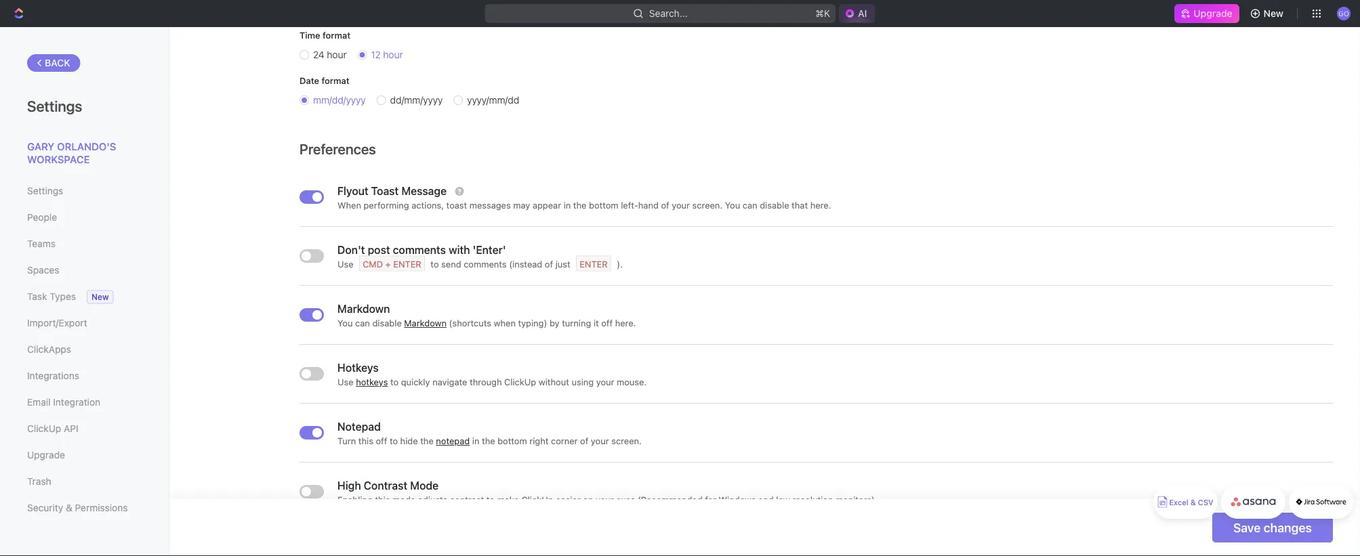 Task type: describe. For each thing, give the bounding box(es) containing it.
it
[[594, 318, 599, 329]]

email integration
[[27, 397, 100, 408]]

notepad
[[338, 421, 381, 434]]

new inside 'settings' element
[[92, 293, 109, 302]]

search...
[[649, 8, 688, 19]]

workspace
[[27, 154, 90, 165]]

0 vertical spatial in
[[564, 200, 571, 211]]

0 vertical spatial comments
[[393, 244, 446, 257]]

performing
[[364, 200, 409, 211]]

typing)
[[518, 318, 548, 329]]

24 hour
[[313, 49, 347, 60]]

use inside hotkeys use hotkeys to quickly navigate through clickup without using your mouse.
[[338, 377, 354, 388]]

security & permissions
[[27, 503, 128, 514]]

high
[[338, 480, 361, 493]]

0 vertical spatial upgrade
[[1194, 8, 1233, 19]]

flyout toast message
[[338, 185, 450, 198]]

2 enter from the left
[[580, 259, 608, 270]]

quickly
[[401, 377, 430, 388]]

may
[[514, 200, 531, 211]]

screen. inside notepad turn this off to hide the notepad in the bottom right corner of your screen.
[[612, 436, 642, 447]]

notepad
[[436, 436, 470, 447]]

excel & csv link
[[1154, 486, 1219, 519]]

by
[[550, 318, 560, 329]]

settings inside 'link'
[[27, 185, 63, 197]]

back link
[[27, 54, 80, 72]]

when performing actions, toast messages may appear in the bottom left-hand of your screen. you can disable that here.
[[338, 200, 832, 211]]

1 horizontal spatial bottom
[[589, 200, 619, 211]]

message
[[402, 185, 447, 198]]

1 horizontal spatial here.
[[811, 200, 832, 211]]

time
[[300, 30, 320, 40]]

task
[[27, 291, 47, 302]]

clickup api link
[[27, 418, 142, 441]]

people link
[[27, 206, 142, 229]]

0 vertical spatial markdown
[[338, 303, 390, 316]]

back
[[45, 57, 70, 68]]

toast
[[371, 185, 399, 198]]

monitors).
[[836, 495, 878, 506]]

mode
[[393, 495, 416, 506]]

use inside don't post comments with 'enter' use cmd + enter to send comments (instead of just enter ).
[[338, 259, 354, 270]]

using
[[572, 377, 594, 388]]

12 hour
[[371, 49, 403, 60]]

mouse.
[[617, 377, 647, 388]]

(recommended
[[638, 495, 703, 506]]

format for mm/dd/yyyy
[[322, 75, 350, 85]]

security & permissions link
[[27, 497, 142, 520]]

types
[[50, 291, 76, 302]]

corner
[[551, 436, 578, 447]]

just
[[556, 259, 571, 270]]

contrast
[[450, 495, 484, 506]]

hand
[[639, 200, 659, 211]]

for
[[705, 495, 717, 506]]

mm/dd/yyyy
[[313, 95, 366, 106]]

notepad turn this off to hide the notepad in the bottom right corner of your screen.
[[338, 421, 642, 447]]

save changes
[[1234, 521, 1313, 535]]

turn
[[338, 436, 356, 447]]

disable inside markdown you can disable markdown (shortcuts when typing) by turning it off here.
[[373, 318, 402, 329]]

orlando's
[[57, 140, 116, 152]]

hotkeys
[[356, 377, 388, 388]]

toast
[[447, 200, 467, 211]]

ai
[[859, 8, 868, 19]]

here. inside markdown you can disable markdown (shortcuts when typing) by turning it off here.
[[616, 318, 636, 329]]

this inside notepad turn this off to hide the notepad in the bottom right corner of your screen.
[[359, 436, 374, 447]]

).
[[617, 259, 623, 270]]

markdown link
[[404, 318, 447, 329]]

your inside hotkeys use hotkeys to quickly navigate through clickup without using your mouse.
[[597, 377, 615, 388]]

1 horizontal spatial can
[[743, 200, 758, 211]]

csv
[[1199, 499, 1214, 508]]

make
[[497, 495, 519, 506]]

clickup inside hotkeys use hotkeys to quickly navigate through clickup without using your mouse.
[[505, 377, 537, 388]]

on
[[583, 495, 594, 506]]

security
[[27, 503, 63, 514]]

go
[[1339, 9, 1350, 17]]

0 vertical spatial disable
[[760, 200, 790, 211]]

high contrast mode enabling this mode adjusts contrast to make clickup easier on your eyes (recommended for windows and low resolution monitors).
[[338, 480, 878, 506]]

clickapps
[[27, 344, 71, 355]]

teams link
[[27, 233, 142, 256]]

gary orlando's workspace
[[27, 140, 116, 165]]

save
[[1234, 521, 1262, 535]]

integrations
[[27, 371, 79, 382]]

0 horizontal spatial the
[[421, 436, 434, 447]]

to inside hotkeys use hotkeys to quickly navigate through clickup without using your mouse.
[[391, 377, 399, 388]]

and
[[759, 495, 774, 506]]

& for security
[[66, 503, 72, 514]]

permissions
[[75, 503, 128, 514]]

markdown you can disable markdown (shortcuts when typing) by turning it off here.
[[338, 303, 636, 329]]

settings element
[[0, 27, 170, 557]]

of for to
[[581, 436, 589, 447]]

preferences
[[300, 141, 376, 158]]

1 vertical spatial upgrade link
[[27, 444, 142, 467]]

can inside markdown you can disable markdown (shortcuts when typing) by turning it off here.
[[355, 318, 370, 329]]

save changes button
[[1213, 513, 1334, 543]]

spaces link
[[27, 259, 142, 282]]

mode
[[410, 480, 439, 493]]

api
[[64, 423, 78, 435]]

date
[[300, 75, 319, 85]]

off inside notepad turn this off to hide the notepad in the bottom right corner of your screen.
[[376, 436, 387, 447]]

actions,
[[412, 200, 444, 211]]

24
[[313, 49, 325, 60]]

task types
[[27, 291, 76, 302]]



Task type: locate. For each thing, give the bounding box(es) containing it.
use down don't
[[338, 259, 354, 270]]

1 vertical spatial screen.
[[612, 436, 642, 447]]

here.
[[811, 200, 832, 211], [616, 318, 636, 329]]

eyes
[[617, 495, 636, 506]]

0 vertical spatial clickup
[[505, 377, 537, 388]]

0 horizontal spatial in
[[473, 436, 480, 447]]

1 use from the top
[[338, 259, 354, 270]]

0 vertical spatial here.
[[811, 200, 832, 211]]

0 horizontal spatial you
[[338, 318, 353, 329]]

(instead
[[509, 259, 543, 270]]

in inside notepad turn this off to hide the notepad in the bottom right corner of your screen.
[[473, 436, 480, 447]]

settings up people
[[27, 185, 63, 197]]

1 horizontal spatial upgrade
[[1194, 8, 1233, 19]]

0 vertical spatial bottom
[[589, 200, 619, 211]]

0 vertical spatial this
[[359, 436, 374, 447]]

1 horizontal spatial screen.
[[693, 200, 723, 211]]

(shortcuts
[[449, 318, 492, 329]]

& right 'security'
[[66, 503, 72, 514]]

clickup left api
[[27, 423, 61, 435]]

here. right that
[[811, 200, 832, 211]]

1 settings from the top
[[27, 97, 82, 115]]

format for 24 hour
[[323, 30, 351, 40]]

0 vertical spatial of
[[661, 200, 670, 211]]

clickup inside 'settings' element
[[27, 423, 61, 435]]

+
[[386, 259, 391, 270]]

1 horizontal spatial of
[[581, 436, 589, 447]]

hotkeys use hotkeys to quickly navigate through clickup without using your mouse.
[[338, 362, 647, 388]]

2 vertical spatial clickup
[[522, 495, 554, 506]]

this down notepad
[[359, 436, 374, 447]]

1 horizontal spatial enter
[[580, 259, 608, 270]]

you left that
[[725, 200, 741, 211]]

can left that
[[743, 200, 758, 211]]

hour right "24"
[[327, 49, 347, 60]]

can up hotkeys
[[355, 318, 370, 329]]

upgrade left new button
[[1194, 8, 1233, 19]]

comments
[[393, 244, 446, 257], [464, 259, 507, 270]]

integrations link
[[27, 365, 142, 388]]

upgrade link left new button
[[1175, 4, 1240, 23]]

bottom left left-
[[589, 200, 619, 211]]

time format
[[300, 30, 351, 40]]

trash link
[[27, 471, 142, 494]]

0 vertical spatial screen.
[[693, 200, 723, 211]]

1 horizontal spatial upgrade link
[[1175, 4, 1240, 23]]

to left the "quickly"
[[391, 377, 399, 388]]

to inside high contrast mode enabling this mode adjusts contrast to make clickup easier on your eyes (recommended for windows and low resolution monitors).
[[487, 495, 495, 506]]

date format
[[300, 75, 350, 85]]

dd/mm/yyyy
[[390, 95, 443, 106]]

off right it
[[602, 318, 613, 329]]

ai button
[[840, 4, 876, 23]]

clickup left "without"
[[505, 377, 537, 388]]

0 vertical spatial settings
[[27, 97, 82, 115]]

can
[[743, 200, 758, 211], [355, 318, 370, 329]]

to inside notepad turn this off to hide the notepad in the bottom right corner of your screen.
[[390, 436, 398, 447]]

hour for 24 hour
[[327, 49, 347, 60]]

0 horizontal spatial off
[[376, 436, 387, 447]]

2 settings from the top
[[27, 185, 63, 197]]

hide
[[401, 436, 418, 447]]

of right hand
[[661, 200, 670, 211]]

enter
[[394, 259, 422, 270], [580, 259, 608, 270]]

1 vertical spatial markdown
[[404, 318, 447, 329]]

of right corner
[[581, 436, 589, 447]]

1 vertical spatial format
[[322, 75, 350, 85]]

you up hotkeys
[[338, 318, 353, 329]]

1 vertical spatial in
[[473, 436, 480, 447]]

settings down back 'link'
[[27, 97, 82, 115]]

enabling
[[338, 495, 373, 506]]

to inside don't post comments with 'enter' use cmd + enter to send comments (instead of just enter ).
[[431, 259, 439, 270]]

when
[[494, 318, 516, 329]]

clickup right make at the left bottom
[[522, 495, 554, 506]]

0 vertical spatial format
[[323, 30, 351, 40]]

this inside high contrast mode enabling this mode adjusts contrast to make clickup easier on your eyes (recommended for windows and low resolution monitors).
[[375, 495, 390, 506]]

1 vertical spatial off
[[376, 436, 387, 447]]

1 horizontal spatial this
[[375, 495, 390, 506]]

your right hand
[[672, 200, 690, 211]]

upgrade link up trash link
[[27, 444, 142, 467]]

0 horizontal spatial screen.
[[612, 436, 642, 447]]

clickup
[[505, 377, 537, 388], [27, 423, 61, 435], [522, 495, 554, 506]]

2 horizontal spatial of
[[661, 200, 670, 211]]

integration
[[53, 397, 100, 408]]

flyout
[[338, 185, 369, 198]]

1 horizontal spatial markdown
[[404, 318, 447, 329]]

&
[[1191, 499, 1197, 508], [66, 503, 72, 514]]

new button
[[1245, 3, 1292, 24]]

your right corner
[[591, 436, 609, 447]]

screen. up high contrast mode enabling this mode adjusts contrast to make clickup easier on your eyes (recommended for windows and low resolution monitors).
[[612, 436, 642, 447]]

messages
[[470, 200, 511, 211]]

markdown left (shortcuts
[[404, 318, 447, 329]]

0 horizontal spatial upgrade link
[[27, 444, 142, 467]]

spaces
[[27, 265, 59, 276]]

clickup api
[[27, 423, 78, 435]]

1 vertical spatial new
[[92, 293, 109, 302]]

markdown
[[338, 303, 390, 316], [404, 318, 447, 329]]

disable left that
[[760, 200, 790, 211]]

1 horizontal spatial hour
[[383, 49, 403, 60]]

0 horizontal spatial here.
[[616, 318, 636, 329]]

& left the csv
[[1191, 499, 1197, 508]]

the right 'appear'
[[574, 200, 587, 211]]

0 horizontal spatial bottom
[[498, 436, 527, 447]]

clickup inside high contrast mode enabling this mode adjusts contrast to make clickup easier on your eyes (recommended for windows and low resolution monitors).
[[522, 495, 554, 506]]

upgrade down the clickup api
[[27, 450, 65, 461]]

of for 'enter'
[[545, 259, 553, 270]]

1 vertical spatial you
[[338, 318, 353, 329]]

of inside notepad turn this off to hide the notepad in the bottom right corner of your screen.
[[581, 436, 589, 447]]

of inside don't post comments with 'enter' use cmd + enter to send comments (instead of just enter ).
[[545, 259, 553, 270]]

through
[[470, 377, 502, 388]]

0 vertical spatial new
[[1264, 8, 1284, 19]]

email
[[27, 397, 51, 408]]

you inside markdown you can disable markdown (shortcuts when typing) by turning it off here.
[[338, 318, 353, 329]]

off down notepad
[[376, 436, 387, 447]]

0 horizontal spatial disable
[[373, 318, 402, 329]]

0 horizontal spatial this
[[359, 436, 374, 447]]

0 vertical spatial you
[[725, 200, 741, 211]]

your inside high contrast mode enabling this mode adjusts contrast to make clickup easier on your eyes (recommended for windows and low resolution monitors).
[[596, 495, 614, 506]]

in right notepad link
[[473, 436, 480, 447]]

don't
[[338, 244, 365, 257]]

1 horizontal spatial disable
[[760, 200, 790, 211]]

right
[[530, 436, 549, 447]]

off
[[602, 318, 613, 329], [376, 436, 387, 447]]

to left make at the left bottom
[[487, 495, 495, 506]]

format up mm/dd/yyyy
[[322, 75, 350, 85]]

without
[[539, 377, 570, 388]]

your right using
[[597, 377, 615, 388]]

low
[[777, 495, 791, 506]]

settings link
[[27, 180, 142, 203]]

in right 'appear'
[[564, 200, 571, 211]]

1 vertical spatial can
[[355, 318, 370, 329]]

to left send
[[431, 259, 439, 270]]

contrast
[[364, 480, 408, 493]]

format up 24 hour
[[323, 30, 351, 40]]

enter right +
[[394, 259, 422, 270]]

left-
[[621, 200, 639, 211]]

1 vertical spatial comments
[[464, 259, 507, 270]]

settings
[[27, 97, 82, 115], [27, 185, 63, 197]]

0 horizontal spatial of
[[545, 259, 553, 270]]

comments down 'enter' on the left of the page
[[464, 259, 507, 270]]

new
[[1264, 8, 1284, 19], [92, 293, 109, 302]]

hour
[[327, 49, 347, 60], [383, 49, 403, 60]]

clickapps link
[[27, 338, 142, 361]]

1 vertical spatial bottom
[[498, 436, 527, 447]]

1 vertical spatial here.
[[616, 318, 636, 329]]

easier
[[556, 495, 581, 506]]

1 horizontal spatial &
[[1191, 499, 1197, 508]]

0 horizontal spatial comments
[[393, 244, 446, 257]]

screen. right hand
[[693, 200, 723, 211]]

with
[[449, 244, 470, 257]]

1 horizontal spatial in
[[564, 200, 571, 211]]

2 horizontal spatial the
[[574, 200, 587, 211]]

0 horizontal spatial upgrade
[[27, 450, 65, 461]]

here. right it
[[616, 318, 636, 329]]

1 horizontal spatial you
[[725, 200, 741, 211]]

upgrade inside 'settings' element
[[27, 450, 65, 461]]

12
[[371, 49, 381, 60]]

0 horizontal spatial markdown
[[338, 303, 390, 316]]

0 vertical spatial upgrade link
[[1175, 4, 1240, 23]]

teams
[[27, 238, 56, 250]]

0 vertical spatial use
[[338, 259, 354, 270]]

new inside new button
[[1264, 8, 1284, 19]]

1 enter from the left
[[394, 259, 422, 270]]

the right hide
[[421, 436, 434, 447]]

markdown down cmd
[[338, 303, 390, 316]]

your inside notepad turn this off to hide the notepad in the bottom right corner of your screen.
[[591, 436, 609, 447]]

the right notepad link
[[482, 436, 495, 447]]

navigate
[[433, 377, 468, 388]]

your right the on
[[596, 495, 614, 506]]

0 horizontal spatial enter
[[394, 259, 422, 270]]

of left just at the top of page
[[545, 259, 553, 270]]

0 horizontal spatial hour
[[327, 49, 347, 60]]

hour right the 12 on the left of the page
[[383, 49, 403, 60]]

don't post comments with 'enter' use cmd + enter to send comments (instead of just enter ).
[[338, 244, 623, 270]]

bottom inside notepad turn this off to hide the notepad in the bottom right corner of your screen.
[[498, 436, 527, 447]]

1 horizontal spatial comments
[[464, 259, 507, 270]]

import/export link
[[27, 312, 142, 335]]

1 horizontal spatial the
[[482, 436, 495, 447]]

1 horizontal spatial new
[[1264, 8, 1284, 19]]

1 vertical spatial of
[[545, 259, 553, 270]]

yyyy/mm/dd
[[467, 95, 520, 106]]

0 horizontal spatial can
[[355, 318, 370, 329]]

off inside markdown you can disable markdown (shortcuts when typing) by turning it off here.
[[602, 318, 613, 329]]

hotkeys link
[[356, 377, 388, 388]]

0 vertical spatial can
[[743, 200, 758, 211]]

in
[[564, 200, 571, 211], [473, 436, 480, 447]]

& for excel
[[1191, 499, 1197, 508]]

2 use from the top
[[338, 377, 354, 388]]

1 hour from the left
[[327, 49, 347, 60]]

people
[[27, 212, 57, 223]]

comments up send
[[393, 244, 446, 257]]

use down hotkeys
[[338, 377, 354, 388]]

screen.
[[693, 200, 723, 211], [612, 436, 642, 447]]

upgrade
[[1194, 8, 1233, 19], [27, 450, 65, 461]]

excel & csv
[[1170, 499, 1214, 508]]

windows
[[719, 495, 756, 506]]

you
[[725, 200, 741, 211], [338, 318, 353, 329]]

resolution
[[793, 495, 834, 506]]

0 horizontal spatial &
[[66, 503, 72, 514]]

enter left ")."
[[580, 259, 608, 270]]

hour for 12 hour
[[383, 49, 403, 60]]

0 horizontal spatial new
[[92, 293, 109, 302]]

trash
[[27, 476, 51, 488]]

hotkeys
[[338, 362, 379, 375]]

2 hour from the left
[[383, 49, 403, 60]]

2 vertical spatial of
[[581, 436, 589, 447]]

disable left markdown link
[[373, 318, 402, 329]]

1 vertical spatial clickup
[[27, 423, 61, 435]]

bottom
[[589, 200, 619, 211], [498, 436, 527, 447]]

1 vertical spatial disable
[[373, 318, 402, 329]]

1 horizontal spatial off
[[602, 318, 613, 329]]

1 vertical spatial use
[[338, 377, 354, 388]]

0 vertical spatial off
[[602, 318, 613, 329]]

1 vertical spatial upgrade
[[27, 450, 65, 461]]

1 vertical spatial this
[[375, 495, 390, 506]]

bottom left right
[[498, 436, 527, 447]]

& inside 'settings' element
[[66, 503, 72, 514]]

to left hide
[[390, 436, 398, 447]]

adjusts
[[418, 495, 448, 506]]

1 vertical spatial settings
[[27, 185, 63, 197]]

this down contrast
[[375, 495, 390, 506]]

cmd
[[363, 259, 383, 270]]



Task type: vqa. For each thing, say whether or not it's contained in the screenshot.
the in to the top
yes



